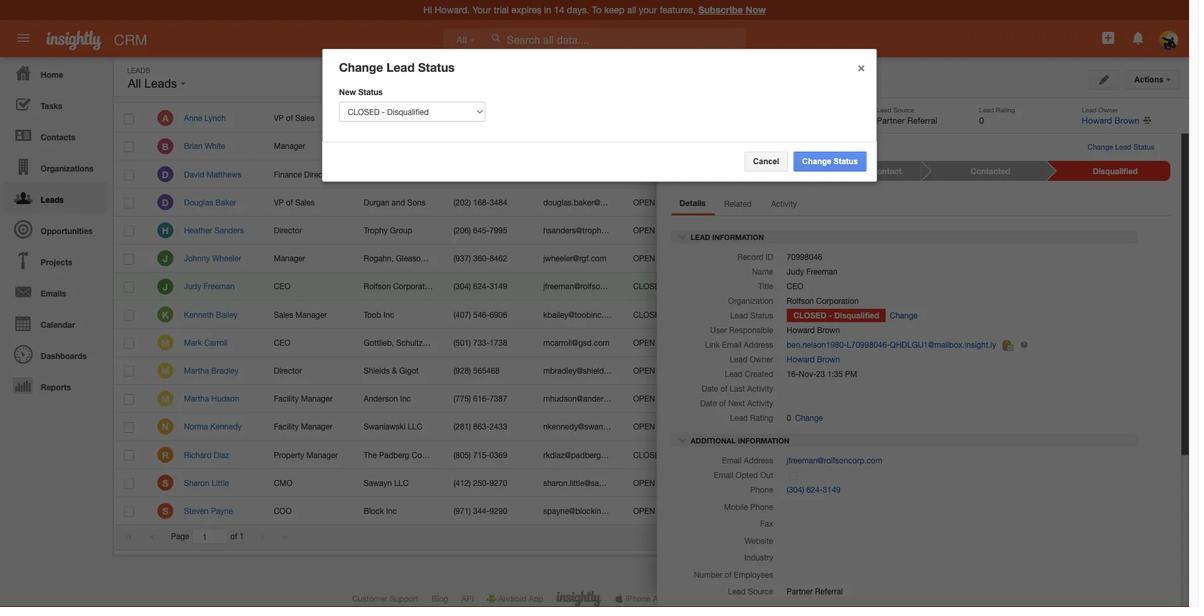 Task type: locate. For each thing, give the bounding box(es) containing it.
3 notcontacted from the top
[[663, 254, 713, 263]]

12 16-nov-23 1:35 pm cell from the top
[[713, 441, 829, 469]]

pm inside b row
[[781, 142, 793, 151]]

1 vp of sales cell from the top
[[263, 104, 353, 133]]

(281)
[[453, 422, 471, 432]]

open for hsanders@trophygroup.com
[[633, 226, 655, 235]]

howe-
[[364, 113, 387, 123]]

iphone app link
[[614, 594, 667, 604]]

howard for martha bradley
[[839, 366, 867, 375]]

7387
[[490, 394, 507, 404]]

of left 1
[[230, 532, 237, 541]]

1 vertical spatial judy freeman
[[184, 282, 235, 291]]

0 vertical spatial lead owner
[[838, 86, 885, 95]]

1:35 inside r row
[[763, 450, 779, 460]]

0 vertical spatial s link
[[157, 475, 173, 491]]

0 vertical spatial director
[[304, 170, 332, 179]]

a row
[[114, 104, 985, 133]]

16-
[[723, 142, 735, 151], [723, 170, 735, 179], [723, 198, 735, 207], [1006, 210, 1018, 220], [723, 226, 735, 235], [723, 254, 735, 263], [723, 282, 735, 291], [723, 310, 735, 319], [723, 338, 735, 347], [723, 366, 735, 375], [787, 370, 799, 379], [723, 394, 735, 404], [723, 422, 735, 432], [723, 450, 735, 460], [723, 478, 735, 488], [723, 507, 735, 516]]

follow image inside j row
[[929, 281, 942, 294]]

manager inside j row
[[274, 254, 305, 263]]

16-nov-23 1:35 pm cell
[[713, 133, 829, 161], [713, 161, 829, 189], [713, 189, 829, 217], [713, 217, 829, 245], [713, 245, 829, 273], [713, 273, 829, 301], [713, 301, 829, 329], [713, 329, 829, 357], [713, 357, 829, 385], [713, 385, 829, 413], [713, 413, 829, 441], [713, 441, 829, 469], [713, 469, 829, 498], [713, 498, 829, 526]]

4 16-nov-23 1:35 pm cell from the top
[[713, 217, 829, 245]]

16- left title
[[723, 282, 735, 291]]

the padberg company
[[364, 450, 446, 460]]

manager for k
[[295, 310, 327, 319]]

1 16-nov-23 1:35 pm cell from the top
[[713, 133, 829, 161]]

23 for sharon.little@sawayn.com
[[752, 478, 761, 488]]

1:35 down link email address
[[763, 366, 779, 375]]

1 horizontal spatial rolfson corporation
[[787, 297, 859, 306]]

1 phone from the top
[[750, 485, 773, 495]]

follow image
[[797, 76, 810, 88], [929, 141, 942, 153], [929, 169, 942, 181], [929, 197, 942, 209], [929, 253, 942, 266], [929, 309, 942, 322], [929, 393, 942, 406], [929, 421, 942, 434], [929, 449, 942, 462], [929, 506, 942, 518]]

jfreeman@rolfsoncorp.com for jfreeman@rolfsoncorp.com closed - disqualified
[[543, 282, 639, 291]]

(412) 250-9270 cell
[[443, 469, 533, 498]]

1:35 up fax at the bottom right of the page
[[763, 507, 779, 516]]

ceo for j
[[274, 282, 290, 291]]

1 d link from the top
[[157, 166, 173, 182]]

0 vertical spatial partner
[[877, 115, 905, 125]]

2 vp of sales from the top
[[274, 198, 315, 207]]

activity up lead rating
[[747, 399, 773, 408]]

douglas.baker@durganandsons.com cell
[[533, 189, 674, 217]]

3 closed - disqualified cell from the top
[[623, 301, 714, 329]]

0 horizontal spatial source
[[748, 587, 773, 596]]

tags
[[1016, 227, 1035, 236]]

1:35 inside the h row
[[763, 226, 779, 235]]

23 inside b row
[[752, 142, 761, 151]]

16- inside k row
[[723, 310, 735, 319]]

6 notcontacted from the top
[[663, 394, 713, 404]]

m link
[[157, 335, 173, 351], [157, 363, 173, 379], [157, 391, 173, 407]]

rating up additional information at bottom right
[[750, 414, 773, 423]]

disqualified inside j row
[[673, 282, 714, 291]]

0 horizontal spatial change lead status
[[339, 60, 455, 74]]

1 open - notcontacted cell from the top
[[623, 189, 713, 217]]

sales manager
[[274, 310, 327, 319]]

1 horizontal spatial 0
[[979, 115, 984, 125]]

(775)
[[453, 394, 471, 404]]

change link up "ben.nelson1980-l70998046-qhdlgu1@mailbox.insight.ly" "link"
[[886, 309, 918, 322]]

sharon.little@sawayn.com open - notcontacted
[[543, 478, 713, 488]]

0 vertical spatial vp
[[274, 113, 284, 123]]

contacts link
[[3, 120, 106, 151]]

5 open from the top
[[633, 366, 655, 375]]

rating up import leads link
[[996, 106, 1015, 113]]

manager cell up sales manager cell
[[263, 245, 353, 273]]

d down "b"
[[162, 169, 169, 180]]

inc right the toob
[[383, 310, 394, 319]]

change link
[[886, 309, 918, 322], [791, 412, 823, 425]]

16- inside b row
[[723, 142, 735, 151]]

open inside the h row
[[633, 226, 655, 235]]

ceo down sales manager
[[274, 338, 290, 347]]

1:35 for mhudson@andersoninc.com
[[763, 394, 779, 404]]

martha down mark
[[184, 366, 209, 375]]

0 vertical spatial import
[[1006, 156, 1029, 165]]

0 horizontal spatial name
[[199, 86, 222, 95]]

n row
[[114, 413, 985, 441]]

d link up h link
[[157, 194, 173, 210]]

notcontacted for jwheeler@rgf.com
[[663, 254, 713, 263]]

2 facility manager from the top
[[274, 422, 332, 432]]

1:35 right 'related'
[[763, 198, 779, 207]]

2 director cell from the top
[[263, 357, 353, 385]]

vp for d
[[274, 198, 284, 207]]

2 m link from the top
[[157, 363, 173, 379]]

1 vertical spatial llc
[[408, 422, 422, 432]]

director right finance
[[304, 170, 332, 179]]

2 d row from the top
[[114, 189, 985, 217]]

lead tags
[[994, 227, 1035, 236]]

16-nov-23 1:35 pm up additional information at bottom right
[[723, 422, 793, 432]]

ceo for m
[[274, 338, 290, 347]]

1 horizontal spatial source
[[893, 106, 914, 113]]

1 m from the top
[[161, 337, 170, 348]]

0 vertical spatial 3149
[[490, 282, 507, 291]]

9 notcontacted from the top
[[663, 507, 713, 516]]

m link for martha hudson
[[157, 391, 173, 407]]

1 vertical spatial referral
[[815, 587, 843, 596]]

1 facility manager cell from the top
[[263, 385, 353, 413]]

8 open - notcontacted from the top
[[633, 507, 713, 516]]

owner down × button
[[859, 86, 885, 95]]

2 open - notcontacted from the top
[[633, 226, 713, 235]]

rkdiaz@padbergh.com
[[543, 450, 623, 460]]

16-nov-23 1:35 pm up fax at the bottom right of the page
[[723, 507, 793, 516]]

lead down details link
[[691, 233, 710, 242]]

1 vertical spatial 624-
[[806, 485, 823, 495]]

1 horizontal spatial (304)
[[787, 485, 804, 495]]

1 facility manager from the top
[[274, 394, 332, 404]]

16-nov-23 1:35 pm cell up title
[[713, 245, 829, 273]]

manager inside n row
[[301, 422, 332, 432]]

0 vertical spatial address
[[744, 340, 773, 350]]

1 open from the top
[[633, 198, 655, 207]]

16-nov-23 1:35 pm cell down title
[[713, 301, 829, 329]]

howard inside a row
[[839, 113, 867, 123]]

processing
[[835, 594, 875, 604]]

1 notcontacted from the top
[[663, 198, 713, 207]]

0 inside "lead rating 0"
[[979, 115, 984, 125]]

23 up cancel
[[752, 142, 761, 151]]

app right iphone
[[653, 594, 667, 604]]

howard brown link for (928) 565468
[[839, 366, 893, 375]]

douglas
[[184, 198, 213, 207]]

director inside cell
[[304, 170, 332, 179]]

- for kbailey@toobinc.com
[[667, 310, 670, 319]]

0 vertical spatial inc
[[383, 310, 394, 319]]

0 horizontal spatial (304)
[[453, 282, 471, 291]]

16-nov-23 1:35 pm inside r row
[[723, 450, 793, 460]]

notcontacted inside the h row
[[663, 226, 713, 235]]

0 vertical spatial jfreeman@rolfsoncorp.com
[[543, 282, 639, 291]]

1:35 for bwhite@boganinc.com
[[763, 142, 779, 151]]

j down h
[[163, 253, 168, 264]]

brown for carroll
[[870, 338, 893, 347]]

leads all leads
[[127, 66, 180, 90]]

1 horizontal spatial 3149
[[823, 485, 841, 495]]

168-
[[473, 198, 490, 207]]

23 for hsanders@trophygroup.com
[[752, 226, 761, 235]]

howard brown inside the h row
[[839, 226, 893, 235]]

llc for n
[[408, 422, 422, 432]]

property
[[274, 450, 304, 460]]

16- for jwheeler@rgf.com
[[723, 254, 735, 263]]

1 open - notcontacted from the top
[[633, 198, 713, 207]]

leads left full
[[144, 77, 177, 90]]

2 app from the left
[[653, 594, 667, 604]]

0 horizontal spatial lead owner
[[730, 355, 773, 364]]

name
[[199, 86, 222, 95], [752, 267, 773, 277]]

1 martha from the top
[[184, 366, 209, 375]]

16-nov-23 1:35 pm cell for hsanders@trophygroup.com
[[713, 217, 829, 245]]

ceo cell
[[263, 273, 353, 301], [263, 329, 353, 357]]

16-nov-23 1:35 pm cell up website
[[713, 498, 829, 526]]

1:35 inside b row
[[763, 142, 779, 151]]

4 notcontacted from the top
[[663, 338, 713, 347]]

1 horizontal spatial 624-
[[806, 485, 823, 495]]

0 horizontal spatial partner
[[787, 587, 813, 596]]

(805)
[[453, 450, 471, 460]]

nov- up last
[[735, 366, 752, 375]]

opportunities
[[41, 226, 93, 236]]

m link up n link in the left bottom of the page
[[157, 391, 173, 407]]

5 16-nov-23 1:35 pm cell from the top
[[713, 245, 829, 273]]

change lead status up disqualified link
[[1088, 143, 1154, 151]]

kenneth bailey link
[[184, 310, 244, 319]]

row group
[[114, 104, 985, 526]]

row group containing a
[[114, 104, 985, 526]]

0 horizontal spatial new
[[339, 87, 356, 97]]

8 notcontacted from the top
[[663, 478, 713, 488]]

10 16-nov-23 1:35 pm cell from the top
[[713, 385, 829, 413]]

0 vertical spatial director cell
[[263, 217, 353, 245]]

notifications image
[[1130, 30, 1146, 46]]

follow image for jwheeler@rgf.com
[[929, 253, 942, 266]]

2 s link from the top
[[157, 503, 173, 519]]

16- inside n row
[[723, 422, 735, 432]]

16- for rkdiaz@padbergh.com
[[723, 450, 735, 460]]

douglas.baker@durganandsons.com
[[543, 198, 674, 207]]

leads inside navigation
[[41, 195, 64, 204]]

None checkbox
[[124, 198, 134, 209], [124, 338, 134, 349], [124, 366, 134, 377], [124, 394, 134, 405], [124, 423, 134, 433], [124, 451, 134, 461], [124, 479, 134, 489], [124, 507, 134, 517], [124, 198, 134, 209], [124, 338, 134, 349], [124, 366, 134, 377], [124, 394, 134, 405], [124, 423, 134, 433], [124, 451, 134, 461], [124, 479, 134, 489], [124, 507, 134, 517]]

1 vertical spatial s link
[[157, 503, 173, 519]]

1 vertical spatial organization
[[728, 297, 773, 306]]

and inside j row
[[427, 254, 441, 263]]

follow image inside b row
[[929, 141, 942, 153]]

row
[[114, 78, 985, 103]]

6 follow image from the top
[[929, 478, 942, 490]]

- inside r row
[[667, 450, 670, 460]]

owner
[[859, 86, 885, 95], [1098, 106, 1118, 113], [750, 355, 773, 364]]

open - notcontacted
[[633, 198, 713, 207], [633, 226, 713, 235], [633, 254, 713, 263], [633, 338, 713, 347], [633, 366, 713, 375], [633, 394, 713, 404], [633, 422, 713, 432], [633, 507, 713, 516]]

nov- for bwhite@boganinc.com
[[735, 142, 752, 151]]

0 vertical spatial date
[[702, 384, 718, 394]]

1 horizontal spatial import
[[1046, 210, 1070, 220]]

lead right "leads"
[[1082, 106, 1097, 113]]

kbailey@toobinc.com
[[543, 310, 619, 319]]

16-nov-23 1:35 pm up last
[[723, 366, 793, 375]]

follow image
[[929, 113, 942, 125], [929, 225, 942, 237], [929, 281, 942, 294], [929, 337, 942, 350], [929, 365, 942, 378], [929, 478, 942, 490]]

opted
[[736, 471, 758, 480]]

nov- inside k row
[[735, 310, 752, 319]]

1 horizontal spatial new
[[1096, 72, 1112, 81]]

2 ceo cell from the top
[[263, 329, 353, 357]]

1 vertical spatial (304)
[[787, 485, 804, 495]]

status for change  status
[[834, 157, 858, 166]]

(202) 168-3484 cell
[[443, 189, 533, 217]]

2 16-nov-23 1:35 pm cell from the top
[[713, 161, 829, 189]]

1 vertical spatial ceo cell
[[263, 329, 353, 357]]

and inside 'cell'
[[425, 338, 438, 347]]

3 column header from the left
[[622, 78, 712, 103]]

open
[[633, 198, 655, 207], [633, 226, 655, 235], [633, 254, 655, 263], [633, 338, 655, 347], [633, 366, 655, 375], [633, 394, 655, 404], [633, 422, 655, 432], [633, 478, 655, 488], [633, 507, 655, 516]]

change link up jfreeman@rolfsoncorp.com link
[[791, 412, 823, 425]]

lead status: disqualified
[[671, 143, 768, 152]]

facility manager cell for n
[[263, 413, 353, 441]]

closed - disqualified for k
[[633, 310, 714, 319]]

0 vertical spatial manager cell
[[263, 133, 353, 161]]

follow image for mhudson@andersoninc.com
[[929, 393, 942, 406]]

pm inside r row
[[781, 450, 793, 460]]

director inside the h row
[[274, 226, 302, 235]]

1 vertical spatial sales
[[295, 198, 315, 207]]

(775) 616-7387
[[453, 394, 507, 404]]

corporation down rogahn, gleason and farrell
[[393, 282, 436, 291]]

contacted down cancel
[[724, 166, 763, 176]]

howard brown link for (412) 250-9270
[[839, 478, 893, 488]]

s row
[[114, 469, 985, 498], [114, 498, 985, 526]]

new up 'howe-blanda llc' cell
[[339, 87, 356, 97]]

lead owner up lead created
[[730, 355, 773, 364]]

howard inside b row
[[839, 142, 867, 151]]

0 vertical spatial 624-
[[473, 282, 490, 291]]

manager cell
[[263, 133, 353, 161], [263, 245, 353, 273]]

home link
[[3, 57, 106, 88]]

sawayn
[[364, 478, 392, 488]]

schultz
[[396, 338, 423, 347]]

status up howe-
[[358, 87, 383, 97]]

1 vertical spatial director cell
[[263, 357, 353, 385]]

(406) 653-3860 cell
[[443, 104, 533, 133]]

b row
[[114, 133, 985, 161]]

16-nov-23 1:35 pm inside n row
[[723, 422, 793, 432]]

1:35 inside n row
[[763, 422, 779, 432]]

1 vertical spatial judy
[[184, 282, 201, 291]]

a link
[[157, 110, 173, 126]]

j link for johnny wheeler
[[157, 251, 173, 267]]

7 open - notcontacted cell from the top
[[623, 413, 713, 441]]

brown for white
[[870, 142, 893, 151]]

2 open - notcontacted cell from the top
[[623, 217, 713, 245]]

johnny wheeler
[[184, 254, 241, 263]]

closed - disqualified cell for j
[[623, 273, 714, 301]]

1 follow image from the top
[[929, 113, 942, 125]]

16- inside the h row
[[723, 226, 735, 235]]

activity down cancel button
[[771, 199, 797, 208]]

ceo right title
[[787, 282, 803, 291]]

2 d from the top
[[162, 197, 169, 208]]

nov- down email address
[[735, 478, 752, 488]]

3149 inside cell
[[490, 282, 507, 291]]

0 vertical spatial organization
[[363, 86, 412, 95]]

23 inside k row
[[752, 310, 761, 319]]

0 vertical spatial change link
[[886, 309, 918, 322]]

4 follow image from the top
[[929, 337, 942, 350]]

related link
[[716, 195, 760, 215]]

1:35 down cancel
[[763, 170, 779, 179]]

1 vertical spatial rolfson
[[787, 297, 814, 306]]

vp of sales inside a row
[[274, 113, 315, 123]]

23 down export leads
[[1035, 210, 1044, 220]]

8 16-nov-23 1:35 pm cell from the top
[[713, 329, 829, 357]]

0 vertical spatial judy freeman
[[787, 267, 837, 277]]

director cell down sales manager cell
[[263, 357, 353, 385]]

1 horizontal spatial change link
[[886, 309, 918, 322]]

16- up lead tags
[[1006, 210, 1018, 220]]

closed inside r row
[[633, 450, 665, 460]]

rating inside "lead rating 0"
[[996, 106, 1015, 113]]

3 open from the top
[[633, 254, 655, 263]]

mark carroll link
[[184, 338, 234, 347]]

1 app from the left
[[529, 594, 543, 604]]

auer,
[[390, 142, 408, 151]]

partner left data
[[787, 587, 813, 596]]

23 inside the h row
[[752, 226, 761, 235]]

rolfson corporation up ben.nelson1980-
[[787, 297, 859, 306]]

7 notcontacted from the top
[[663, 422, 713, 432]]

not contacted link
[[672, 161, 796, 181]]

2 facility from the top
[[274, 422, 299, 432]]

status for new status
[[358, 87, 383, 97]]

app
[[529, 594, 543, 604], [653, 594, 667, 604]]

m row
[[114, 329, 985, 357], [114, 357, 985, 385], [114, 385, 985, 413]]

import down export leads
[[1046, 210, 1070, 220]]

jwheeler@rgf.com cell
[[533, 245, 623, 273]]

3 16-nov-23 1:35 pm cell from the top
[[713, 189, 829, 217]]

source inside lead source partner referral
[[893, 106, 914, 113]]

3 open - notcontacted from the top
[[633, 254, 713, 263]]

s for steven payne
[[162, 506, 168, 517]]

r row
[[114, 441, 985, 469]]

d row
[[114, 161, 985, 189], [114, 189, 985, 217]]

1 manager cell from the top
[[263, 133, 353, 161]]

pm for nkennedy@swaniawskillc.com
[[781, 422, 793, 432]]

23 for mbradley@shieldsgigot.com
[[752, 366, 761, 375]]

2 vp from the top
[[274, 198, 284, 207]]

1 vertical spatial m
[[161, 366, 170, 377]]

brown for sanders
[[870, 226, 893, 235]]

2 vertical spatial director
[[274, 366, 302, 375]]

(251) 735-5824
[[453, 142, 507, 151]]

lead down link email address
[[730, 355, 747, 364]]

733-
[[473, 338, 490, 347]]

1 vertical spatial new
[[339, 87, 356, 97]]

- for hsanders@trophygroup.com
[[657, 226, 660, 235]]

16- down user
[[723, 338, 735, 347]]

status up 'responsible'
[[750, 311, 773, 320]]

ceo cell down sales manager
[[263, 329, 353, 357]]

all inside leads all leads
[[128, 77, 141, 90]]

(251)
[[453, 142, 471, 151]]

1 horizontal spatial contacted
[[970, 166, 1010, 176]]

closed - disqualified inside b row
[[633, 142, 714, 151]]

director cell for h
[[263, 217, 353, 245]]

facility inside n row
[[274, 422, 299, 432]]

open - notcontacted inside n row
[[633, 422, 713, 432]]

kbailey@toobinc.com cell
[[533, 301, 623, 329]]

property manager cell
[[263, 441, 353, 469]]

howard brown link for (251) 735-5824
[[839, 142, 893, 151]]

0 horizontal spatial rolfson corporation
[[364, 282, 436, 291]]

facility manager inside n row
[[274, 422, 332, 432]]

9 open - notcontacted cell from the top
[[623, 498, 713, 526]]

lead inside lead owner howard brown
[[1082, 106, 1097, 113]]

llc inside n row
[[408, 422, 422, 432]]

howard brown inside r row
[[839, 450, 893, 460]]

howard brown inside k row
[[839, 310, 893, 319]]

16- down last
[[723, 394, 735, 404]]

gottlieb, schultz and d'amore
[[364, 338, 472, 347]]

16-nov-23 1:35 pm up 'responsible'
[[723, 310, 793, 319]]

k link
[[157, 307, 173, 323]]

of inside a row
[[286, 113, 293, 123]]

notcontacted for mbradley@shieldsgigot.com
[[663, 366, 713, 375]]

(937) 360-8462
[[453, 254, 507, 263]]

16-nov-23 1:35 pm up lead rating
[[723, 394, 793, 404]]

vp of sales for a
[[274, 113, 315, 123]]

open for mcarroll@gsd.com
[[633, 338, 655, 347]]

ceo cell up sales manager
[[263, 273, 353, 301]]

(412)
[[453, 478, 471, 488]]

1 vertical spatial owner
[[1098, 106, 1118, 113]]

- for mhudson@andersoninc.com
[[657, 394, 660, 404]]

1 vp of sales from the top
[[274, 113, 315, 123]]

actions button
[[1126, 70, 1180, 90]]

1 vertical spatial all
[[128, 77, 141, 90]]

7 16-nov-23 1:35 pm cell from the top
[[713, 301, 829, 329]]

2 vertical spatial email
[[714, 471, 733, 480]]

j link
[[157, 251, 173, 267], [157, 279, 173, 295]]

column header
[[443, 78, 533, 103], [533, 78, 622, 103], [622, 78, 712, 103], [712, 78, 828, 103]]

s link up the page
[[157, 503, 173, 519]]

2 vp of sales cell from the top
[[263, 189, 353, 217]]

shields & gigot cell
[[353, 357, 443, 385]]

gottlieb,
[[364, 338, 394, 347]]

5 follow image from the top
[[929, 365, 942, 378]]

howard for sharon little
[[839, 478, 867, 488]]

nov- for spayne@blockinc.com
[[735, 507, 752, 516]]

nov- up website
[[735, 507, 752, 516]]

blog link
[[432, 594, 448, 604]]

1 vertical spatial s
[[162, 506, 168, 517]]

1 horizontal spatial partner
[[877, 115, 905, 125]]

closed - disqualified cell
[[623, 133, 714, 161], [623, 273, 714, 301], [623, 301, 714, 329], [623, 441, 714, 469]]

1 ceo cell from the top
[[263, 273, 353, 301]]

1 vp from the top
[[274, 113, 284, 123]]

1 vertical spatial partner
[[787, 587, 813, 596]]

howard inside lead owner howard brown
[[1082, 115, 1112, 125]]

0 horizontal spatial (304) 624-3149
[[453, 282, 507, 291]]

status for lead status
[[750, 311, 773, 320]]

facility manager inside m 'row'
[[274, 394, 332, 404]]

vp up finance
[[274, 113, 284, 123]]

0 vertical spatial corporation
[[393, 282, 436, 291]]

app right android
[[529, 594, 543, 604]]

closed - disqualified cell for k
[[623, 301, 714, 329]]

open inside j row
[[633, 254, 655, 263]]

2 vertical spatial llc
[[394, 478, 409, 488]]

b
[[162, 141, 169, 152]]

1 horizontal spatial all
[[456, 35, 467, 45]]

ceo inside m 'row'
[[274, 338, 290, 347]]

1 director cell from the top
[[263, 217, 353, 245]]

1 horizontal spatial organization
[[728, 297, 773, 306]]

1:35 for nkennedy@swaniawskillc.com
[[763, 422, 779, 432]]

1:35 up cancel
[[763, 142, 779, 151]]

cell
[[533, 104, 623, 133], [623, 104, 713, 133], [713, 104, 829, 133], [952, 133, 985, 161], [353, 161, 443, 189], [443, 161, 533, 189], [533, 161, 623, 189], [623, 161, 713, 189], [829, 189, 919, 217], [952, 189, 985, 217], [829, 245, 919, 273], [952, 245, 985, 273], [114, 273, 147, 301], [829, 273, 919, 301], [952, 273, 985, 301], [952, 301, 985, 329], [952, 357, 985, 385], [829, 385, 919, 413], [952, 385, 985, 413], [829, 413, 919, 441], [952, 469, 985, 498], [829, 498, 919, 526], [952, 498, 985, 526]]

3 open - notcontacted cell from the top
[[623, 245, 713, 273]]

of left next
[[719, 399, 726, 408]]

2 m from the top
[[161, 366, 170, 377]]

vp inside a row
[[274, 113, 284, 123]]

vp of sales
[[274, 113, 315, 123], [274, 198, 315, 207]]

swaniawski llc cell
[[353, 413, 443, 441]]

director down sales manager
[[274, 366, 302, 375]]

1 horizontal spatial owner
[[859, 86, 885, 95]]

1 vertical spatial facility
[[274, 422, 299, 432]]

vp
[[274, 113, 284, 123], [274, 198, 284, 207]]

email up email opted out
[[722, 456, 742, 465]]

coo
[[274, 507, 292, 516]]

brown for matthews
[[870, 170, 893, 179]]

3 m from the top
[[161, 394, 170, 405]]

1 contacted from the left
[[724, 166, 763, 176]]

1 vertical spatial (304) 624-3149
[[787, 485, 841, 495]]

1 horizontal spatial name
[[752, 267, 773, 277]]

16- inside r row
[[723, 450, 735, 460]]

j link up the k link
[[157, 279, 173, 295]]

0 vertical spatial martha
[[184, 366, 209, 375]]

16-nov-23 1:35 pm cell for mcarroll@gsd.com
[[713, 329, 829, 357]]

5 open - notcontacted cell from the top
[[623, 357, 713, 385]]

new lead link
[[1087, 67, 1142, 87]]

1 closed - disqualified cell from the top
[[623, 133, 714, 161]]

change  status button
[[793, 152, 867, 172]]

2 open from the top
[[633, 226, 655, 235]]

shields & gigot
[[364, 366, 419, 375]]

16- for douglas.baker@durganandsons.com
[[723, 198, 735, 207]]

1 facility from the top
[[274, 394, 299, 404]]

open - notcontacted cell
[[623, 189, 713, 217], [623, 217, 713, 245], [623, 245, 713, 273], [623, 329, 713, 357], [623, 357, 713, 385], [623, 385, 713, 413], [623, 413, 713, 441], [623, 469, 713, 498], [623, 498, 713, 526]]

None checkbox
[[124, 85, 134, 95], [124, 114, 134, 124], [124, 142, 134, 152], [124, 170, 134, 181], [124, 226, 134, 237], [124, 254, 134, 265], [124, 282, 134, 293], [124, 310, 134, 321], [124, 85, 134, 95], [124, 114, 134, 124], [124, 142, 134, 152], [124, 170, 134, 181], [124, 226, 134, 237], [124, 254, 134, 265], [124, 282, 134, 293], [124, 310, 134, 321]]

1 j from the top
[[163, 253, 168, 264]]

r link
[[157, 447, 173, 463]]

howard inside the h row
[[839, 226, 867, 235]]

status inside button
[[834, 157, 858, 166]]

0 vertical spatial j link
[[157, 251, 173, 267]]

notcontacted inside j row
[[663, 254, 713, 263]]

1 m link from the top
[[157, 335, 173, 351]]

pm for bwhite@boganinc.com
[[781, 142, 793, 151]]

vp of sales cell up finance director
[[263, 104, 353, 133]]

16- down email opted out
[[723, 507, 735, 516]]

16- for mhudson@andersoninc.com
[[723, 394, 735, 404]]

new for new status
[[339, 87, 356, 97]]

2 follow image from the top
[[929, 225, 942, 237]]

follow image inside n row
[[929, 421, 942, 434]]

(971) 344-9290 cell
[[443, 498, 533, 526]]

nov- for mhudson@andersoninc.com
[[735, 394, 752, 404]]

16-nov-23 1:35 pm cell for bwhite@boganinc.com
[[713, 133, 829, 161]]

howard brown link for (501) 733-1738
[[839, 338, 893, 347]]

howard brown link for (805) 715-0369
[[839, 450, 893, 460]]

richard diaz
[[184, 450, 229, 460]]

1 vertical spatial phone
[[750, 502, 773, 512]]

16-nov-23 1:35 pm cell up out
[[713, 441, 829, 469]]

0 horizontal spatial judy
[[184, 282, 201, 291]]

disqualified inside k row
[[673, 310, 714, 319]]

farrell
[[443, 254, 465, 263]]

vp down finance
[[274, 198, 284, 207]]

s link down r
[[157, 475, 173, 491]]

manager inside b row
[[274, 142, 305, 151]]

3 m link from the top
[[157, 391, 173, 407]]

1 vertical spatial d
[[162, 197, 169, 208]]

j link for judy freeman
[[157, 279, 173, 295]]

pm for mcarroll@gsd.com
[[781, 338, 793, 347]]

source down employees
[[748, 587, 773, 596]]

sharon.little@sawayn.com cell
[[533, 469, 636, 498]]

sales
[[295, 113, 315, 123], [295, 198, 315, 207], [274, 310, 293, 319]]

2 notcontacted from the top
[[663, 226, 713, 235]]

pm inside n row
[[781, 422, 793, 432]]

23 up out
[[752, 450, 761, 460]]

16-nov-23 1:35 pm inside k row
[[723, 310, 793, 319]]

open inside n row
[[633, 422, 655, 432]]

pm inside k row
[[781, 310, 793, 319]]

follow image inside the h row
[[929, 225, 942, 237]]

23 left id
[[752, 254, 761, 263]]

howe-blanda llc cell
[[353, 104, 443, 133]]

1 vertical spatial and
[[427, 254, 441, 263]]

navigation
[[0, 57, 106, 401]]

change lead status
[[339, 60, 455, 74], [1088, 143, 1154, 151]]

email opted out
[[714, 471, 773, 480]]

owner down new lead link
[[1098, 106, 1118, 113]]

llc up the padberg company on the left
[[408, 422, 422, 432]]

d
[[162, 169, 169, 180], [162, 197, 169, 208]]

4 open - notcontacted from the top
[[633, 338, 713, 347]]

4 open - notcontacted cell from the top
[[623, 329, 713, 357]]

judy freeman inside j row
[[184, 282, 235, 291]]

app for iphone app
[[653, 594, 667, 604]]

16-nov-23 1:35 pm for mhudson@andersoninc.com
[[723, 394, 793, 404]]

23 for jwheeler@rgf.com
[[752, 254, 761, 263]]

iphone
[[626, 594, 650, 604]]

nov- inside n row
[[735, 422, 752, 432]]

notcontacted for hsanders@trophygroup.com
[[663, 226, 713, 235]]

Search this list... text field
[[743, 67, 892, 87]]

toob inc cell
[[353, 301, 443, 329]]

1 vertical spatial 3149
[[823, 485, 841, 495]]

4 open from the top
[[633, 338, 655, 347]]

sales manager cell
[[263, 301, 353, 329]]

manager for n
[[301, 422, 332, 432]]

brown inside the h row
[[870, 226, 893, 235]]

ceo up sales manager
[[274, 282, 290, 291]]

nov- inside b row
[[735, 142, 752, 151]]

0 vertical spatial rating
[[996, 106, 1015, 113]]

brown inside b row
[[870, 142, 893, 151]]

0 vertical spatial source
[[893, 106, 914, 113]]

rolfson corporation cell
[[353, 273, 443, 301]]

16-nov-23 1:35 pm for mbradley@shieldsgigot.com
[[723, 366, 793, 375]]

0 horizontal spatial contacted
[[724, 166, 763, 176]]

(304) 624-3149 inside cell
[[453, 282, 507, 291]]

mobile
[[724, 502, 748, 512]]

notcontacted for nkennedy@swaniawskillc.com
[[663, 422, 713, 432]]

follow image for mcarroll@gsd.com
[[929, 337, 942, 350]]

source for lead source partner referral
[[893, 106, 914, 113]]

23 inside r row
[[752, 450, 761, 460]]

date left last
[[702, 384, 718, 394]]

rogahn, gleason and farrell cell
[[353, 245, 465, 273]]

0 vertical spatial (304)
[[453, 282, 471, 291]]

notcontacted for mhudson@andersoninc.com
[[663, 394, 713, 404]]

16-nov-23 1:35 pm inside the h row
[[723, 226, 793, 235]]

address up out
[[744, 456, 773, 465]]

subscribe
[[698, 4, 743, 15]]

right click to copy email address image
[[1003, 341, 1014, 351]]

information for record id
[[712, 233, 764, 242]]

brown for lynch
[[870, 113, 893, 123]]

2 closed - disqualified cell from the top
[[623, 273, 714, 301]]

1:35 left 0 change
[[763, 422, 779, 432]]

2 martha from the top
[[184, 394, 209, 404]]

(206) 645-7995 cell
[[443, 217, 533, 245]]

nov- inside the h row
[[735, 226, 752, 235]]

(304) inside cell
[[453, 282, 471, 291]]

follow image for nkennedy@swaniawskillc.com
[[929, 421, 942, 434]]

1 vertical spatial vp
[[274, 198, 284, 207]]

change link for closed - disqualified
[[886, 309, 918, 322]]

ceo cell for m
[[263, 329, 353, 357]]

sales inside cell
[[274, 310, 293, 319]]

brown inside lead owner howard brown
[[1114, 115, 1139, 125]]

payne
[[211, 507, 233, 516]]

judy freeman up kenneth bailey
[[184, 282, 235, 291]]

closed - disqualified cell for r
[[623, 441, 714, 469]]

16- for bwhite@boganinc.com
[[723, 142, 735, 151]]

5 open - notcontacted from the top
[[633, 366, 713, 375]]

show sidebar image
[[1056, 72, 1065, 81]]

open for mhudson@andersoninc.com
[[633, 394, 655, 404]]

howard
[[839, 113, 867, 123], [1082, 115, 1112, 125], [839, 142, 867, 151], [839, 170, 867, 179], [839, 226, 867, 235], [839, 310, 867, 319], [787, 326, 815, 335], [839, 338, 867, 347], [787, 355, 815, 364], [839, 366, 867, 375], [839, 450, 867, 460], [839, 478, 867, 488]]

23 inside n row
[[752, 422, 761, 432]]

6 open from the top
[[633, 394, 655, 404]]

vp of sales cell
[[263, 104, 353, 133], [263, 189, 353, 217]]

follow image inside m 'row'
[[929, 393, 942, 406]]

1 horizontal spatial (304) 624-3149
[[787, 485, 841, 495]]

follow image inside k row
[[929, 309, 942, 322]]

6 open - notcontacted from the top
[[633, 394, 713, 404]]

howard inside k row
[[839, 310, 867, 319]]

closed - disqualified inside k row
[[633, 310, 714, 319]]

23 for kbailey@toobinc.com
[[752, 310, 761, 319]]

1:35 for mbradley@shieldsgigot.com
[[763, 366, 779, 375]]

1 vertical spatial information
[[738, 436, 790, 445]]

j
[[163, 253, 168, 264], [163, 281, 168, 292]]

d row up hsanders@trophygroup.com
[[114, 189, 985, 217]]

follow image for jfreeman@rolfsoncorp.com
[[929, 281, 942, 294]]

3149 down "8462"
[[490, 282, 507, 291]]

0 vertical spatial and
[[392, 198, 405, 207]]

2 j from the top
[[163, 281, 168, 292]]

source up contact
[[893, 106, 914, 113]]

13 16-nov-23 1:35 pm cell from the top
[[713, 469, 829, 498]]

facility manager cell
[[263, 385, 353, 413], [263, 413, 353, 441]]

last
[[730, 384, 745, 394]]

1 vertical spatial change lead status
[[1088, 143, 1154, 151]]

director cell
[[263, 217, 353, 245], [263, 357, 353, 385]]

d link for david matthews
[[157, 166, 173, 182]]

llc inside a row
[[415, 113, 429, 123]]

closed - disqualified down the additional
[[633, 450, 714, 460]]

rolfson down 70998046
[[787, 297, 814, 306]]

(281) 863-2433 cell
[[443, 413, 533, 441]]

and left farrell
[[427, 254, 441, 263]]

lead
[[386, 60, 415, 74], [1115, 72, 1133, 81], [838, 86, 857, 95], [877, 106, 891, 113], [979, 106, 994, 113], [1082, 106, 1097, 113], [1115, 143, 1131, 151], [671, 143, 691, 152], [994, 227, 1014, 236], [691, 233, 710, 242], [730, 311, 748, 320], [730, 355, 747, 364], [725, 370, 743, 379], [730, 414, 748, 423], [728, 587, 746, 596]]

llc
[[415, 113, 429, 123], [408, 422, 422, 432], [394, 478, 409, 488]]

1 vertical spatial j
[[163, 281, 168, 292]]

0 vertical spatial llc
[[415, 113, 429, 123]]

pm for kbailey@toobinc.com
[[781, 310, 793, 319]]

finance director cell
[[263, 161, 353, 189]]

6 16-nov-23 1:35 pm cell from the top
[[713, 273, 829, 301]]

2 d link from the top
[[157, 194, 173, 210]]

information
[[712, 233, 764, 242], [738, 436, 790, 445]]

m link left martha bradley
[[157, 363, 173, 379]]

16-nov-23 1:35 pm cell for kbailey@toobinc.com
[[713, 301, 829, 329]]

- inside d row
[[657, 198, 660, 207]]

7 open - notcontacted from the top
[[633, 422, 713, 432]]

lead up disqualified link
[[1115, 143, 1131, 151]]

7 open from the top
[[633, 422, 655, 432]]

- inside n row
[[657, 422, 660, 432]]

1 vertical spatial rolfson corporation
[[787, 297, 859, 306]]

16-nov-23 1:35 pm cell up email address
[[713, 413, 829, 441]]

lead up contact
[[877, 106, 891, 113]]

(407) 546-6906 cell
[[443, 301, 533, 329]]

1 vertical spatial manager cell
[[263, 245, 353, 273]]

inc inside cell
[[383, 310, 394, 319]]

sharon little
[[184, 478, 229, 488]]

s link for steven payne
[[157, 503, 173, 519]]

2 facility manager cell from the top
[[263, 413, 353, 441]]

3 m row from the top
[[114, 385, 985, 413]]

spayne@blockinc.com
[[543, 507, 623, 516]]

1 vertical spatial d link
[[157, 194, 173, 210]]

(928) 565468 cell
[[443, 357, 533, 385]]

richard diaz link
[[184, 450, 236, 460]]

lead created
[[725, 370, 773, 379]]

open for nkennedy@swaniawskillc.com
[[633, 422, 655, 432]]

and for j
[[427, 254, 441, 263]]

j row
[[114, 245, 985, 273], [114, 273, 985, 301]]

0 horizontal spatial all
[[128, 77, 141, 90]]

1:35 down id
[[763, 282, 779, 291]]

0 vertical spatial referral
[[907, 115, 937, 125]]

jfreeman@rolfsoncorp.com inside j row
[[543, 282, 639, 291]]

d up h link
[[162, 197, 169, 208]]

0 vertical spatial j
[[163, 253, 168, 264]]

howard for david matthews
[[839, 170, 867, 179]]

1 vertical spatial director
[[274, 226, 302, 235]]

cmo
[[274, 478, 293, 488]]

steven payne link
[[184, 507, 240, 516]]

(775) 616-7387 cell
[[443, 385, 533, 413]]

gottlieb, schultz and d'amore cell
[[353, 329, 472, 357]]

brown inside k row
[[870, 310, 893, 319]]

23 up 'responsible'
[[752, 310, 761, 319]]

baker
[[215, 198, 236, 207]]

organizations link
[[3, 151, 106, 182]]

0 vertical spatial m
[[161, 337, 170, 348]]

change link for 0
[[791, 412, 823, 425]]

1:35 up id
[[763, 226, 779, 235]]

android
[[498, 594, 526, 604]]

1 vertical spatial j link
[[157, 279, 173, 295]]

1 vertical spatial source
[[748, 587, 773, 596]]

0 vertical spatial ceo cell
[[263, 273, 353, 301]]



Task type: vqa. For each thing, say whether or not it's contained in the screenshot.
- within the B row
yes



Task type: describe. For each thing, give the bounding box(es) containing it.
partner inside lead source partner referral
[[877, 115, 905, 125]]

lead left actions
[[1115, 72, 1133, 81]]

follow image for hsanders@trophygroup.com
[[929, 225, 942, 237]]

(407)
[[453, 310, 471, 319]]

kenneth bailey
[[184, 310, 237, 319]]

howard for brian white
[[839, 142, 867, 151]]

23 for nkennedy@swaniawskillc.com
[[752, 422, 761, 432]]

250-
[[473, 478, 490, 488]]

d for douglas baker
[[162, 197, 169, 208]]

1 m row from the top
[[114, 329, 985, 357]]

howard for heather sanders
[[839, 226, 867, 235]]

(805) 715-0369 cell
[[443, 441, 533, 469]]

follow image for rkdiaz@padbergh.com
[[929, 449, 942, 462]]

1 horizontal spatial corporation
[[816, 297, 859, 306]]

m link for mark carroll
[[157, 335, 173, 351]]

director for h
[[274, 226, 302, 235]]

rolfson corporation inside 'cell'
[[364, 282, 436, 291]]

change up new status
[[339, 60, 383, 74]]

1 vertical spatial import
[[1046, 210, 1070, 220]]

howard brown link for (206) 645-7995
[[839, 226, 893, 235]]

2 phone from the top
[[750, 502, 773, 512]]

new for new lead
[[1096, 72, 1112, 81]]

h
[[162, 225, 169, 236]]

bailey
[[216, 310, 237, 319]]

23 down ben.nelson1980-
[[816, 370, 825, 379]]

android app link
[[487, 594, 543, 604]]

Search all data.... text field
[[484, 28, 746, 52]]

of left last
[[721, 384, 727, 394]]

7995
[[490, 226, 507, 235]]

hsanders@trophygroup.com cell
[[533, 217, 644, 245]]

3149 for (304) 624-3149 cell
[[490, 282, 507, 291]]

of 1
[[230, 532, 244, 541]]

(304) 624-3149 cell
[[443, 273, 533, 301]]

16-nov-23 1:35 pm down email address
[[723, 478, 793, 488]]

lead down number of employees in the bottom of the page
[[728, 587, 746, 596]]

1 horizontal spatial change lead status
[[1088, 143, 1154, 151]]

swaniawski
[[364, 422, 406, 432]]

closed - disqualified for r
[[633, 450, 714, 460]]

lead up blanda at the left
[[386, 60, 415, 74]]

16-nov-23 1:35 pm for rkdiaz@padbergh.com
[[723, 450, 793, 460]]

vp for a
[[274, 113, 284, 123]]

nov- for hsanders@trophygroup.com
[[735, 226, 752, 235]]

nov- for douglas.baker@durganandsons.com
[[735, 198, 752, 207]]

d'amore
[[441, 338, 472, 347]]

corporation inside 'cell'
[[393, 282, 436, 291]]

hudson
[[211, 394, 239, 404]]

1 horizontal spatial lead owner
[[838, 86, 885, 95]]

partner referral
[[787, 587, 843, 596]]

open - notcontacted cell for mhudson@andersoninc.com
[[623, 385, 713, 413]]

pm for mhudson@andersoninc.com
[[781, 394, 793, 404]]

coo cell
[[263, 498, 353, 526]]

notcontacted for spayne@blockinc.com
[[663, 507, 713, 516]]

2 column header from the left
[[533, 78, 622, 103]]

3484
[[490, 198, 507, 207]]

715-
[[473, 450, 490, 460]]

now
[[746, 4, 766, 15]]

home
[[41, 70, 63, 79]]

facility for m
[[274, 394, 299, 404]]

1 s row from the top
[[114, 469, 985, 498]]

0 vertical spatial all
[[456, 35, 467, 45]]

16-nov-23 1:35 pm cell for douglas.baker@durganandsons.com
[[713, 189, 829, 217]]

23 for douglas.baker@durganandsons.com
[[752, 198, 761, 207]]

cancel
[[753, 157, 779, 166]]

change up jfreeman@rolfsoncorp.com link
[[795, 414, 823, 423]]

page
[[171, 532, 189, 541]]

actions
[[1134, 75, 1166, 84]]

howard brown for (206) 645-7995
[[839, 226, 893, 235]]

lead inside lead source partner referral
[[877, 106, 891, 113]]

howard brown for (928) 565468
[[839, 366, 893, 375]]

lead status
[[730, 311, 773, 320]]

follow image for douglas.baker@durganandsons.com
[[929, 197, 942, 209]]

brown for diaz
[[870, 450, 893, 460]]

disqualified inside r row
[[673, 450, 714, 460]]

sharon little link
[[184, 478, 236, 488]]

23 down cancel
[[752, 170, 761, 179]]

disqualified inside b row
[[673, 142, 714, 151]]

bogan-
[[364, 142, 390, 151]]

brown for bailey
[[870, 310, 893, 319]]

subscribe now link
[[698, 4, 766, 15]]

k row
[[114, 301, 985, 329]]

mcarroll@gsd.com cell
[[533, 329, 623, 357]]

nov- for rkdiaz@padbergh.com
[[735, 450, 752, 460]]

mark
[[184, 338, 202, 347]]

23 for bwhite@boganinc.com
[[752, 142, 761, 151]]

1 vertical spatial date
[[700, 399, 717, 408]]

notcontacted for mcarroll@gsd.com
[[663, 338, 713, 347]]

change up "ben.nelson1980-l70998046-qhdlgu1@mailbox.insight.ly" "link"
[[890, 311, 918, 320]]

durgan
[[364, 198, 389, 207]]

mbradley@shieldsgigot.com cell
[[533, 357, 644, 385]]

nov- up "tags"
[[1018, 210, 1035, 220]]

david
[[184, 170, 204, 179]]

leads down crm
[[127, 66, 150, 75]]

record id
[[737, 253, 773, 262]]

0 vertical spatial email
[[722, 340, 742, 350]]

facility manager cell for m
[[263, 385, 353, 413]]

(501) 733-1738 cell
[[443, 329, 533, 357]]

sawayn llc
[[364, 478, 409, 488]]

of right number
[[725, 570, 732, 579]]

2433
[[490, 422, 507, 432]]

1 vertical spatial lead owner
[[730, 355, 773, 364]]

opportunities link
[[3, 214, 106, 245]]

sawayn llc cell
[[353, 469, 443, 498]]

mhudson@andersoninc.com cell
[[533, 385, 645, 413]]

nov- down ben.nelson1980-
[[799, 370, 816, 379]]

privacy policy
[[753, 594, 803, 604]]

follow image for mbradley@shieldsgigot.com
[[929, 365, 942, 378]]

2 m row from the top
[[114, 357, 985, 385]]

activity inside "link"
[[771, 199, 797, 208]]

16-nov-23 1:35 pm cell for nkennedy@swaniawskillc.com
[[713, 413, 829, 441]]

16-nov-23 1:35 pm down the record id
[[723, 282, 793, 291]]

1:35 right opted at the bottom right of the page
[[763, 478, 779, 488]]

1 horizontal spatial judy freeman
[[787, 267, 837, 277]]

(971) 344-9290
[[453, 507, 507, 516]]

closed inside j row
[[633, 282, 665, 291]]

nkennedy@swaniawskillc.com cell
[[533, 413, 651, 441]]

of right terms
[[704, 594, 711, 604]]

change inside button
[[802, 157, 831, 166]]

disqualified link
[[1047, 161, 1170, 181]]

1 vertical spatial freeman
[[203, 282, 235, 291]]

information for email address
[[738, 436, 790, 445]]

toob
[[364, 310, 381, 319]]

rogahn,
[[364, 254, 394, 263]]

16- for hsanders@trophygroup.com
[[723, 226, 735, 235]]

bogan-auer, inc.
[[364, 142, 423, 151]]

owner inside row
[[859, 86, 885, 95]]

norma kennedy link
[[184, 422, 248, 432]]

1:35 for kbailey@toobinc.com
[[763, 310, 779, 319]]

pm for jwheeler@rgf.com
[[781, 254, 793, 263]]

tasks link
[[3, 88, 106, 120]]

cmo cell
[[263, 469, 353, 498]]

rating for lead rating
[[750, 414, 773, 423]]

projects
[[41, 258, 72, 267]]

subscribe now
[[698, 4, 766, 15]]

howard for mark carroll
[[839, 338, 867, 347]]

contacted link
[[922, 161, 1045, 181]]

mbradley@shieldsgigot.com
[[543, 366, 644, 375]]

block inc
[[364, 507, 397, 516]]

trophy group cell
[[353, 217, 443, 245]]

export leads link
[[994, 174, 1053, 184]]

open for spayne@blockinc.com
[[633, 507, 655, 516]]

leads up export leads
[[1031, 156, 1053, 165]]

status down all link at the top left of page
[[418, 60, 455, 74]]

16-nov-23 1:35 pm cell for spayne@blockinc.com
[[713, 498, 829, 526]]

jfreeman@rolfsoncorp.com cell
[[533, 273, 639, 301]]

0 vertical spatial change lead status
[[339, 60, 455, 74]]

follow image for spayne@blockinc.com
[[929, 506, 942, 518]]

matthews
[[207, 170, 242, 179]]

1:35 for rkdiaz@padbergh.com
[[763, 450, 779, 460]]

16-nov-23 1:35 pm for spayne@blockinc.com
[[723, 507, 793, 516]]

navigation containing home
[[0, 57, 106, 401]]

0 horizontal spatial 0
[[787, 414, 791, 423]]

0 horizontal spatial organization
[[363, 86, 412, 95]]

16-nov-23 import link
[[994, 210, 1070, 220]]

owner inside lead owner howard brown
[[1098, 106, 1118, 113]]

j for judy freeman
[[163, 281, 168, 292]]

inc for k
[[383, 310, 394, 319]]

date of last activity date of next activity
[[700, 384, 773, 408]]

16-nov-23 1:35 pm down cancel
[[723, 170, 793, 179]]

- for douglas.baker@durganandsons.com
[[657, 198, 660, 207]]

brian white
[[184, 142, 225, 151]]

1 horizontal spatial freeman
[[806, 267, 837, 277]]

16-nov-23 1:35 pm down ben.nelson1980-
[[787, 370, 857, 379]]

(304) for (304) 624-3149 link
[[787, 485, 804, 495]]

rolfson inside 'cell'
[[364, 282, 391, 291]]

(251) 735-5824 cell
[[443, 133, 533, 161]]

6906
[[490, 310, 507, 319]]

david matthews
[[184, 170, 242, 179]]

lead down next
[[730, 414, 748, 423]]

terms of service
[[681, 594, 740, 604]]

4 column header from the left
[[712, 78, 828, 103]]

2 address from the top
[[744, 456, 773, 465]]

kennedy
[[210, 422, 242, 432]]

1 vertical spatial activity
[[747, 384, 773, 394]]

pm for douglas.baker@durganandsons.com
[[781, 198, 793, 207]]

16- right created
[[787, 370, 799, 379]]

durgan and sons cell
[[353, 189, 443, 217]]

70998046
[[787, 253, 822, 262]]

title
[[758, 282, 773, 291]]

howard brown for (406) 653-3860
[[839, 113, 893, 123]]

546-
[[473, 310, 490, 319]]

facility manager for m
[[274, 394, 332, 404]]

anderson inc cell
[[353, 385, 443, 413]]

(937) 360-8462 cell
[[443, 245, 533, 273]]

open - notcontacted for spayne@blockinc.com
[[633, 507, 713, 516]]

16-nov-23 1:35 pm for douglas.baker@durganandsons.com
[[723, 198, 793, 207]]

row containing full name
[[114, 78, 985, 103]]

all leads button
[[124, 74, 189, 94]]

full
[[184, 86, 197, 95]]

export
[[1006, 174, 1029, 184]]

16-nov-23 1:35 pm for bwhite@boganinc.com
[[723, 142, 793, 151]]

0 vertical spatial judy
[[787, 267, 804, 277]]

and for m
[[425, 338, 438, 347]]

rogahn, gleason and farrell
[[364, 254, 465, 263]]

closed - disqualified for b
[[633, 142, 714, 151]]

0 vertical spatial name
[[199, 86, 222, 95]]

2 contacted from the left
[[970, 166, 1010, 176]]

b link
[[157, 138, 173, 154]]

lead inside "lead rating 0"
[[979, 106, 994, 113]]

not
[[708, 166, 721, 176]]

0 horizontal spatial import
[[1006, 156, 1029, 165]]

8 open from the top
[[633, 478, 655, 488]]

open - notcontacted for jwheeler@rgf.com
[[633, 254, 713, 263]]

closed for b
[[633, 142, 665, 151]]

follow image for bwhite@boganinc.com
[[929, 141, 942, 153]]

mcarroll@gsd.com
[[543, 338, 610, 347]]

status up disqualified link
[[1133, 143, 1154, 151]]

sanders
[[214, 226, 244, 235]]

referral inside lead source partner referral
[[907, 115, 937, 125]]

0 horizontal spatial referral
[[815, 587, 843, 596]]

lead left "tags"
[[994, 227, 1014, 236]]

lead up last
[[725, 370, 743, 379]]

judy inside j row
[[184, 282, 201, 291]]

1 j row from the top
[[114, 245, 985, 273]]

r
[[162, 450, 169, 461]]

status:
[[693, 143, 723, 152]]

1 address from the top
[[744, 340, 773, 350]]

mobile phone
[[724, 502, 773, 512]]

responsible
[[729, 326, 773, 335]]

lead source partner referral
[[877, 106, 937, 125]]

n
[[162, 422, 169, 433]]

(304) 624-3149 for (304) 624-3149 link
[[787, 485, 841, 495]]

1:35 for mcarroll@gsd.com
[[763, 338, 779, 347]]

additional information
[[689, 436, 790, 445]]

the padberg company cell
[[353, 441, 446, 469]]

trophy
[[364, 226, 388, 235]]

ben.nelson1980-l70998046-qhdlgu1@mailbox.insight.ly
[[787, 340, 996, 350]]

2 vertical spatial owner
[[750, 355, 773, 364]]

16-nov-23 1:35 pm cell for mbradley@shieldsgigot.com
[[713, 357, 829, 385]]

16- for mcarroll@gsd.com
[[723, 338, 735, 347]]

change up disqualified link
[[1088, 143, 1113, 151]]

(406) 653-3860
[[453, 113, 507, 123]]

jfreeman@rolfsoncorp.com closed - disqualified
[[543, 282, 714, 291]]

m for mark carroll
[[161, 337, 170, 348]]

industry
[[744, 553, 773, 562]]

s link for sharon little
[[157, 475, 173, 491]]

16- for sharon.little@sawayn.com
[[723, 478, 735, 488]]

2 s row from the top
[[114, 498, 985, 526]]

lead up user responsible
[[730, 311, 748, 320]]

1 d row from the top
[[114, 161, 985, 189]]

9290
[[490, 507, 507, 516]]

8 open - notcontacted cell from the top
[[623, 469, 713, 498]]

lead rating 0
[[979, 106, 1015, 125]]

lead down × button
[[838, 86, 857, 95]]

2 j row from the top
[[114, 273, 985, 301]]

16- right not
[[723, 170, 735, 179]]

pm for rkdiaz@padbergh.com
[[781, 450, 793, 460]]

1:35 down ben.nelson1980-
[[827, 370, 843, 379]]

bradley
[[211, 366, 239, 375]]

bwhite@boganinc.com cell
[[533, 133, 624, 161]]

×
[[857, 59, 865, 75]]

nov- for nkennedy@swaniawskillc.com
[[735, 422, 752, 432]]

jfreeman@rolfsoncorp.com link
[[787, 456, 882, 465]]

16-nov-23 1:35 pm for nkennedy@swaniawskillc.com
[[723, 422, 793, 432]]

spayne@blockinc.com cell
[[533, 498, 623, 526]]

inc.
[[410, 142, 423, 151]]

leads down import leads
[[1031, 174, 1053, 184]]

rkdiaz@padbergh.com cell
[[533, 441, 623, 469]]

h row
[[114, 217, 985, 245]]

2 vertical spatial activity
[[747, 399, 773, 408]]

lead rating
[[730, 414, 773, 423]]

rating for lead rating 0
[[996, 106, 1015, 113]]

1 column header from the left
[[443, 78, 533, 103]]

block inc cell
[[353, 498, 443, 526]]

5824
[[490, 142, 507, 151]]

of down finance
[[286, 198, 293, 207]]

16- for spayne@blockinc.com
[[723, 507, 735, 516]]

- for rkdiaz@padbergh.com
[[667, 450, 670, 460]]

(412) 250-9270
[[453, 478, 507, 488]]

privacy
[[753, 594, 779, 604]]

closed - disqualified up ben.nelson1980-
[[793, 311, 879, 320]]

heather sanders link
[[184, 226, 251, 235]]

cancel button
[[744, 152, 788, 172]]

lead left status:
[[671, 143, 691, 152]]

follow image inside a row
[[929, 113, 942, 125]]

1 vertical spatial name
[[752, 267, 773, 277]]

nov- for mbradley@shieldsgigot.com
[[735, 366, 752, 375]]

nov- right not
[[735, 170, 752, 179]]

bogan-auer, inc. cell
[[353, 133, 443, 161]]

heather sanders
[[184, 226, 244, 235]]

1:35 for douglas.baker@durganandsons.com
[[763, 198, 779, 207]]



